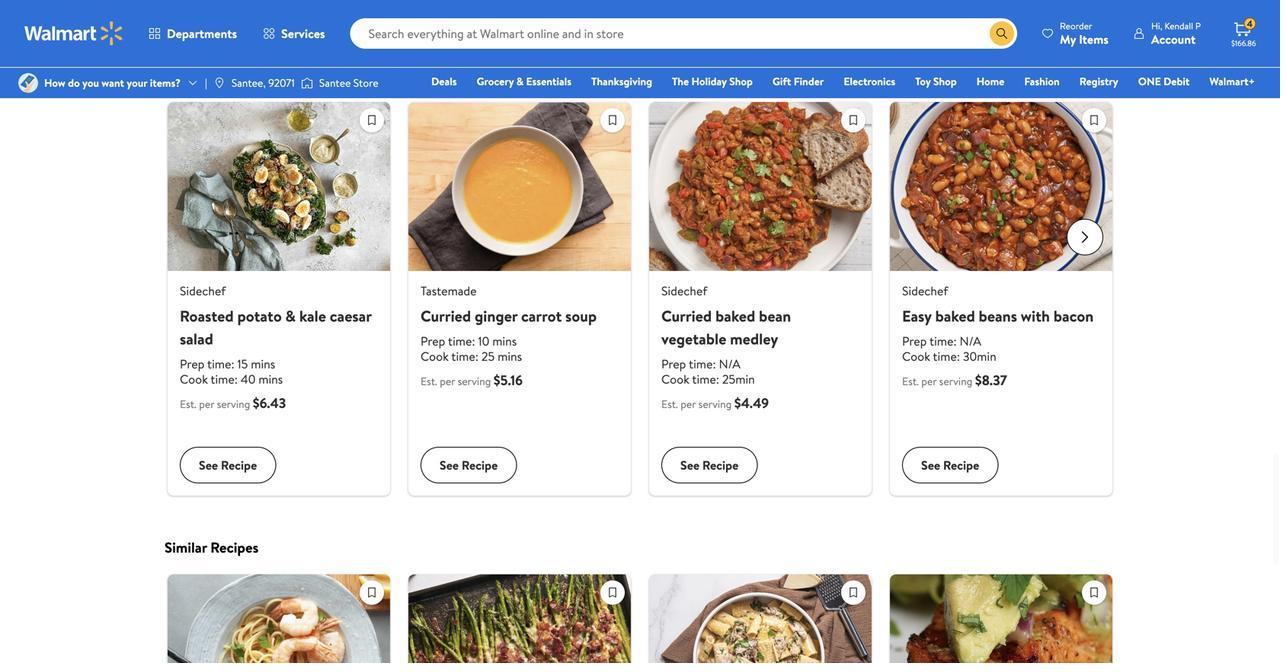 Task type: vqa. For each thing, say whether or not it's contained in the screenshot.


Task type: describe. For each thing, give the bounding box(es) containing it.
the
[[672, 74, 689, 89]]

walmart+ link
[[1203, 73, 1262, 90]]

bean
[[759, 306, 791, 327]]

saved image for curried ginger carrot soup
[[601, 109, 624, 132]]

items
[[1079, 31, 1109, 48]]

 image for how do you want your items?
[[18, 73, 38, 93]]

the holiday shop link
[[665, 73, 760, 90]]

departments
[[167, 25, 237, 42]]

similar
[[165, 538, 207, 558]]

ginger
[[475, 306, 518, 327]]

see recipe for curried ginger carrot soup
[[440, 457, 498, 474]]

time: down easy
[[930, 333, 957, 350]]

similar recipes
[[165, 538, 259, 558]]

walmart image
[[24, 21, 123, 46]]

registry link
[[1073, 73, 1125, 90]]

one
[[1138, 74, 1161, 89]]

electronics
[[844, 74, 895, 89]]

roasted potato & kale caesar salad
[[180, 306, 372, 350]]

15
[[237, 356, 248, 373]]

cook inside the prep time: n/a cook time: 25min
[[661, 371, 689, 388]]

services
[[281, 25, 325, 42]]

time: left 40
[[211, 371, 238, 388]]

reorder
[[1060, 19, 1092, 32]]

toy
[[915, 74, 931, 89]]

saved image for easy baked beans with bacon image
[[1083, 109, 1106, 132]]

Walmart Site-Wide search field
[[350, 18, 1017, 49]]

hi, kendall p account
[[1151, 19, 1201, 48]]

one debit link
[[1131, 73, 1196, 90]]

sidechef for curried
[[661, 283, 707, 300]]

|
[[205, 75, 207, 90]]

$5.16
[[493, 371, 523, 390]]

santee,
[[231, 75, 266, 90]]

serving for easy baked beans with bacon
[[939, 374, 972, 389]]

mins right 25
[[498, 348, 522, 365]]

grocery & essentials
[[477, 74, 571, 89]]

prep for roasted potato & kale caesar salad
[[180, 356, 205, 373]]

per for curried baked bean vegetable medley
[[681, 397, 696, 412]]

debit
[[1164, 74, 1190, 89]]

est. for easy baked beans with bacon
[[902, 374, 919, 389]]

est. for curried baked bean vegetable medley
[[661, 397, 678, 412]]

curried for curried ginger carrot soup
[[421, 306, 471, 327]]

grilled salmon with avocado salsa image
[[890, 575, 1112, 664]]

finder
[[794, 74, 824, 89]]

items?
[[150, 75, 181, 90]]

easy baked beans with bacon image
[[890, 102, 1112, 271]]

toy shop
[[915, 74, 957, 89]]

soup
[[565, 306, 597, 327]]

curried baked bean vegetable medley
[[661, 306, 791, 350]]

est. per serving $6.43
[[180, 394, 286, 413]]

shop inside toy shop link
[[933, 74, 957, 89]]

see for curried ginger carrot soup
[[440, 457, 459, 474]]

time: left 15
[[207, 356, 234, 373]]

time: left 25
[[451, 348, 479, 365]]

per for roasted potato & kale caesar salad
[[199, 397, 214, 412]]

serving for curried ginger carrot soup
[[458, 374, 491, 389]]

easy
[[902, 306, 932, 327]]

recipe for roasted potato & kale caesar salad
[[221, 457, 257, 474]]

$4.49
[[734, 394, 769, 413]]

prep time: n/a cook time: 25min
[[661, 356, 755, 388]]

est. per serving $4.49
[[661, 394, 769, 413]]

gift
[[772, 74, 791, 89]]

prep time: 15 mins cook time: 40 mins
[[180, 356, 283, 388]]

medley
[[730, 328, 778, 350]]

baked for easy
[[935, 306, 975, 327]]

curried for curried baked bean vegetable medley
[[661, 306, 712, 327]]

next slide of list image
[[1067, 219, 1103, 256]]

25min
[[722, 371, 755, 388]]

1 vertical spatial with
[[1021, 306, 1050, 327]]

hi,
[[1151, 19, 1162, 32]]

4
[[1247, 17, 1253, 30]]

$6.43
[[253, 394, 286, 413]]

holiday
[[691, 74, 727, 89]]

40
[[241, 371, 256, 388]]

kendall
[[1165, 19, 1193, 32]]

essentials
[[526, 74, 571, 89]]

reorder my items
[[1060, 19, 1109, 48]]

deals link
[[424, 73, 464, 90]]

want
[[102, 75, 124, 90]]

sidechef for roasted
[[180, 283, 226, 300]]

santee store
[[319, 75, 378, 90]]

 image for santee store
[[301, 75, 313, 91]]

beans
[[979, 306, 1017, 327]]

you
[[82, 75, 99, 90]]

one debit
[[1138, 74, 1190, 89]]

saved image for one-pot shrimp scampi "image"
[[360, 582, 383, 605]]

cook inside prep time: n/a cook time: 30min
[[902, 348, 930, 365]]

prep time: 10 mins cook time: 25 mins
[[421, 333, 522, 365]]

shop inside the holiday shop 'link'
[[729, 74, 753, 89]]

$166.86
[[1231, 38, 1256, 48]]

cook inside prep time: 10 mins cook time: 25 mins
[[421, 348, 449, 365]]

$8.37
[[975, 371, 1007, 390]]

creamy steak pasta with button mushroom image
[[649, 575, 872, 664]]

10
[[478, 333, 489, 350]]

deals
[[431, 74, 457, 89]]

Search search field
[[350, 18, 1017, 49]]

thanksgiving
[[591, 74, 652, 89]]

your
[[127, 75, 147, 90]]



Task type: locate. For each thing, give the bounding box(es) containing it.
serving inside the est. per serving $8.37
[[939, 374, 972, 389]]

cook down salad
[[180, 371, 208, 388]]

per inside est. per serving $5.16
[[440, 374, 455, 389]]

shop right toy at the top of page
[[933, 74, 957, 89]]

1 shop from the left
[[729, 74, 753, 89]]

goes
[[165, 65, 196, 85]]

the holiday shop
[[672, 74, 753, 89]]

account
[[1151, 31, 1196, 48]]

0 horizontal spatial with
[[227, 65, 254, 85]]

4 recipe from the left
[[943, 457, 979, 474]]

curried inside curried baked bean vegetable medley
[[661, 306, 712, 327]]

mins right 15
[[251, 356, 275, 373]]

n/a inside prep time: n/a cook time: 30min
[[960, 333, 981, 350]]

per
[[440, 374, 455, 389], [921, 374, 937, 389], [199, 397, 214, 412], [681, 397, 696, 412]]

2 see from the left
[[440, 457, 459, 474]]

prep for easy baked beans with bacon
[[902, 333, 927, 350]]

per down prep time: 10 mins cook time: 25 mins
[[440, 374, 455, 389]]

prep for curried ginger carrot soup
[[421, 333, 445, 350]]

1 vertical spatial n/a
[[719, 356, 741, 373]]

1 horizontal spatial  image
[[301, 75, 313, 91]]

sidechef up roasted
[[180, 283, 226, 300]]

shop right holiday
[[729, 74, 753, 89]]

saved image
[[1083, 109, 1106, 132], [360, 582, 383, 605], [842, 582, 865, 605]]

roasted potato & kale caesar salad image
[[168, 102, 390, 271]]

3 recipe from the left
[[702, 457, 739, 474]]

& inside roasted potato & kale caesar salad
[[285, 306, 296, 327]]

one-pot shrimp scampi image
[[168, 575, 390, 664]]

how
[[44, 75, 65, 90]]

0 vertical spatial n/a
[[960, 333, 981, 350]]

baked up prep time: n/a cook time: 30min
[[935, 306, 975, 327]]

per down the prep time: n/a cook time: 25min at the right bottom of the page
[[681, 397, 696, 412]]

per for easy baked beans with bacon
[[921, 374, 937, 389]]

per inside est. per serving $6.43
[[199, 397, 214, 412]]

carrot
[[521, 306, 562, 327]]

per down prep time: n/a cook time: 30min
[[921, 374, 937, 389]]

2 baked from the left
[[935, 306, 975, 327]]

n/a inside the prep time: n/a cook time: 25min
[[719, 356, 741, 373]]

time: up the est. per serving $8.37 on the right of the page
[[933, 348, 960, 365]]

serving down prep time: n/a cook time: 30min
[[939, 374, 972, 389]]

roasted
[[180, 306, 234, 327]]

potato
[[237, 306, 282, 327]]

25
[[481, 348, 495, 365]]

2 sidechef from the left
[[661, 283, 707, 300]]

n/a
[[960, 333, 981, 350], [719, 356, 741, 373]]

2 see recipe from the left
[[440, 457, 498, 474]]

2 recipe from the left
[[462, 457, 498, 474]]

1 see recipe from the left
[[199, 457, 257, 474]]

0 vertical spatial with
[[227, 65, 254, 85]]

per down prep time: 15 mins cook time: 40 mins
[[199, 397, 214, 412]]

bacon
[[1054, 306, 1094, 327]]

well
[[199, 65, 224, 85]]

baked for curried
[[715, 306, 755, 327]]

see for roasted potato & kale caesar salad
[[199, 457, 218, 474]]

prep inside prep time: n/a cook time: 30min
[[902, 333, 927, 350]]

prep down vegetable
[[661, 356, 686, 373]]

mins right 40
[[258, 371, 283, 388]]

est. down prep time: n/a cook time: 30min
[[902, 374, 919, 389]]

est. inside the est. per serving $8.37
[[902, 374, 919, 389]]

p
[[1195, 19, 1201, 32]]

 image
[[213, 77, 225, 89]]

 image
[[18, 73, 38, 93], [301, 75, 313, 91]]

prep
[[421, 333, 445, 350], [902, 333, 927, 350], [180, 356, 205, 373], [661, 356, 686, 373]]

mins right 10
[[492, 333, 517, 350]]

goes well with
[[165, 65, 254, 85]]

cook up est. per serving $5.16
[[421, 348, 449, 365]]

home link
[[970, 73, 1011, 90]]

est. inside est. per serving $6.43
[[180, 397, 196, 412]]

prep down salad
[[180, 356, 205, 373]]

 image right 92071
[[301, 75, 313, 91]]

serving
[[458, 374, 491, 389], [939, 374, 972, 389], [217, 397, 250, 412], [698, 397, 732, 412]]

per for curried ginger carrot soup
[[440, 374, 455, 389]]

gift finder link
[[766, 73, 831, 90]]

curried
[[421, 306, 471, 327], [661, 306, 712, 327]]

prep inside prep time: 10 mins cook time: 25 mins
[[421, 333, 445, 350]]

serving inside est. per serving $6.43
[[217, 397, 250, 412]]

prep for curried baked bean vegetable medley
[[661, 356, 686, 373]]

prep inside prep time: 15 mins cook time: 40 mins
[[180, 356, 205, 373]]

serving for roasted potato & kale caesar salad
[[217, 397, 250, 412]]

1 horizontal spatial sidechef
[[661, 283, 707, 300]]

 image left how
[[18, 73, 38, 93]]

&
[[516, 74, 524, 89], [285, 306, 296, 327]]

recipes
[[210, 538, 259, 558]]

recipe
[[221, 457, 257, 474], [462, 457, 498, 474], [702, 457, 739, 474], [943, 457, 979, 474]]

how do you want your items?
[[44, 75, 181, 90]]

1 horizontal spatial saved image
[[842, 582, 865, 605]]

est.
[[421, 374, 437, 389], [902, 374, 919, 389], [180, 397, 196, 412], [661, 397, 678, 412]]

registry
[[1079, 74, 1118, 89]]

3 see recipe from the left
[[680, 457, 739, 474]]

baked up medley
[[715, 306, 755, 327]]

0 horizontal spatial shop
[[729, 74, 753, 89]]

est. per serving $8.37
[[902, 371, 1007, 390]]

store
[[353, 75, 378, 90]]

est. down the prep time: n/a cook time: 25min at the right bottom of the page
[[661, 397, 678, 412]]

92071
[[268, 75, 295, 90]]

saved image for curried baked bean vegetable medley
[[842, 109, 865, 132]]

& left the kale
[[285, 306, 296, 327]]

easy baked beans with bacon
[[902, 306, 1094, 327]]

vegetable
[[661, 328, 726, 350]]

3 see from the left
[[680, 457, 699, 474]]

thanksgiving link
[[584, 73, 659, 90]]

curried baked bean vegetable medley image
[[649, 102, 872, 271]]

0 horizontal spatial &
[[285, 306, 296, 327]]

1 horizontal spatial curried
[[661, 306, 712, 327]]

serving for curried baked bean vegetable medley
[[698, 397, 732, 412]]

with right well
[[227, 65, 254, 85]]

tastemade
[[421, 283, 477, 300]]

2 horizontal spatial saved image
[[1083, 109, 1106, 132]]

prep inside the prep time: n/a cook time: 25min
[[661, 356, 686, 373]]

est. for roasted potato & kale caesar salad
[[180, 397, 196, 412]]

recipe for easy baked beans with bacon
[[943, 457, 979, 474]]

1 vertical spatial &
[[285, 306, 296, 327]]

prep left 10
[[421, 333, 445, 350]]

prep time: n/a cook time: 30min
[[902, 333, 996, 365]]

serving down 40
[[217, 397, 250, 412]]

services button
[[250, 15, 338, 52]]

grocery & essentials link
[[470, 73, 578, 90]]

baked
[[715, 306, 755, 327], [935, 306, 975, 327]]

1 horizontal spatial n/a
[[960, 333, 981, 350]]

with
[[227, 65, 254, 85], [1021, 306, 1050, 327]]

time: left 10
[[448, 333, 475, 350]]

fashion
[[1024, 74, 1060, 89]]

saved image for "creamy steak pasta with button mushroom" image
[[842, 582, 865, 605]]

1 baked from the left
[[715, 306, 755, 327]]

1 see from the left
[[199, 457, 218, 474]]

recipe for curried ginger carrot soup
[[462, 457, 498, 474]]

santee
[[319, 75, 351, 90]]

est. per serving $5.16
[[421, 371, 523, 390]]

1 horizontal spatial with
[[1021, 306, 1050, 327]]

see recipe for easy baked beans with bacon
[[921, 457, 979, 474]]

electronics link
[[837, 73, 902, 90]]

2 horizontal spatial sidechef
[[902, 283, 948, 300]]

see for easy baked beans with bacon
[[921, 457, 940, 474]]

kale
[[299, 306, 326, 327]]

n/a down medley
[[719, 356, 741, 373]]

curried up vegetable
[[661, 306, 712, 327]]

baked inside curried baked bean vegetable medley
[[715, 306, 755, 327]]

see
[[199, 457, 218, 474], [440, 457, 459, 474], [680, 457, 699, 474], [921, 457, 940, 474]]

serving down 25
[[458, 374, 491, 389]]

do
[[68, 75, 80, 90]]

gift finder
[[772, 74, 824, 89]]

1 recipe from the left
[[221, 457, 257, 474]]

see recipe for roasted potato & kale caesar salad
[[199, 457, 257, 474]]

1 horizontal spatial shop
[[933, 74, 957, 89]]

saved image
[[360, 109, 383, 132], [601, 109, 624, 132], [842, 109, 865, 132], [601, 582, 624, 605], [1083, 582, 1106, 605]]

est. inside est. per serving $4.49
[[661, 397, 678, 412]]

time: down vegetable
[[689, 356, 716, 373]]

time: up est. per serving $4.49
[[692, 371, 719, 388]]

home
[[976, 74, 1004, 89]]

curried down tastemade
[[421, 306, 471, 327]]

est. inside est. per serving $5.16
[[421, 374, 437, 389]]

4 see recipe from the left
[[921, 457, 979, 474]]

1 horizontal spatial &
[[516, 74, 524, 89]]

with right beans
[[1021, 306, 1050, 327]]

salad
[[180, 328, 213, 350]]

curried ginger carrot soup
[[421, 306, 597, 327]]

serving inside est. per serving $4.49
[[698, 397, 732, 412]]

departments button
[[136, 15, 250, 52]]

see recipe for curried baked bean vegetable medley
[[680, 457, 739, 474]]

0 horizontal spatial  image
[[18, 73, 38, 93]]

& right grocery
[[516, 74, 524, 89]]

sidechef up easy
[[902, 283, 948, 300]]

saved image for roasted potato & kale caesar salad
[[360, 109, 383, 132]]

0 horizontal spatial n/a
[[719, 356, 741, 373]]

search icon image
[[996, 27, 1008, 40]]

1 sidechef from the left
[[180, 283, 226, 300]]

cook inside prep time: 15 mins cook time: 40 mins
[[180, 371, 208, 388]]

cook down vegetable
[[661, 371, 689, 388]]

sidechef for easy
[[902, 283, 948, 300]]

caesar
[[330, 306, 372, 327]]

n/a for beans
[[960, 333, 981, 350]]

0 vertical spatial &
[[516, 74, 524, 89]]

cook
[[421, 348, 449, 365], [902, 348, 930, 365], [180, 371, 208, 388], [661, 371, 689, 388]]

est. down prep time: 15 mins cook time: 40 mins
[[180, 397, 196, 412]]

0 horizontal spatial saved image
[[360, 582, 383, 605]]

n/a down 'easy baked beans with bacon'
[[960, 333, 981, 350]]

sidechef up vegetable
[[661, 283, 707, 300]]

toy shop link
[[908, 73, 964, 90]]

cheesy baked asparagus with crispy bacon image
[[408, 575, 631, 664]]

1 horizontal spatial baked
[[935, 306, 975, 327]]

recipe for curried baked bean vegetable medley
[[702, 457, 739, 474]]

2 shop from the left
[[933, 74, 957, 89]]

serving inside est. per serving $5.16
[[458, 374, 491, 389]]

walmart+
[[1209, 74, 1255, 89]]

per inside the est. per serving $8.37
[[921, 374, 937, 389]]

est. down prep time: 10 mins cook time: 25 mins
[[421, 374, 437, 389]]

0 horizontal spatial curried
[[421, 306, 471, 327]]

cook down easy
[[902, 348, 930, 365]]

est. for curried ginger carrot soup
[[421, 374, 437, 389]]

2 curried from the left
[[661, 306, 712, 327]]

grocery
[[477, 74, 514, 89]]

see for curried baked bean vegetable medley
[[680, 457, 699, 474]]

1 curried from the left
[[421, 306, 471, 327]]

3 sidechef from the left
[[902, 283, 948, 300]]

fashion link
[[1017, 73, 1066, 90]]

4 see from the left
[[921, 457, 940, 474]]

shop
[[729, 74, 753, 89], [933, 74, 957, 89]]

prep down easy
[[902, 333, 927, 350]]

0 horizontal spatial sidechef
[[180, 283, 226, 300]]

per inside est. per serving $4.49
[[681, 397, 696, 412]]

serving down the prep time: n/a cook time: 25min at the right bottom of the page
[[698, 397, 732, 412]]

my
[[1060, 31, 1076, 48]]

n/a for bean
[[719, 356, 741, 373]]

30min
[[963, 348, 996, 365]]

0 horizontal spatial baked
[[715, 306, 755, 327]]

curried ginger carrot soup image
[[408, 102, 631, 271]]

santee, 92071
[[231, 75, 295, 90]]



